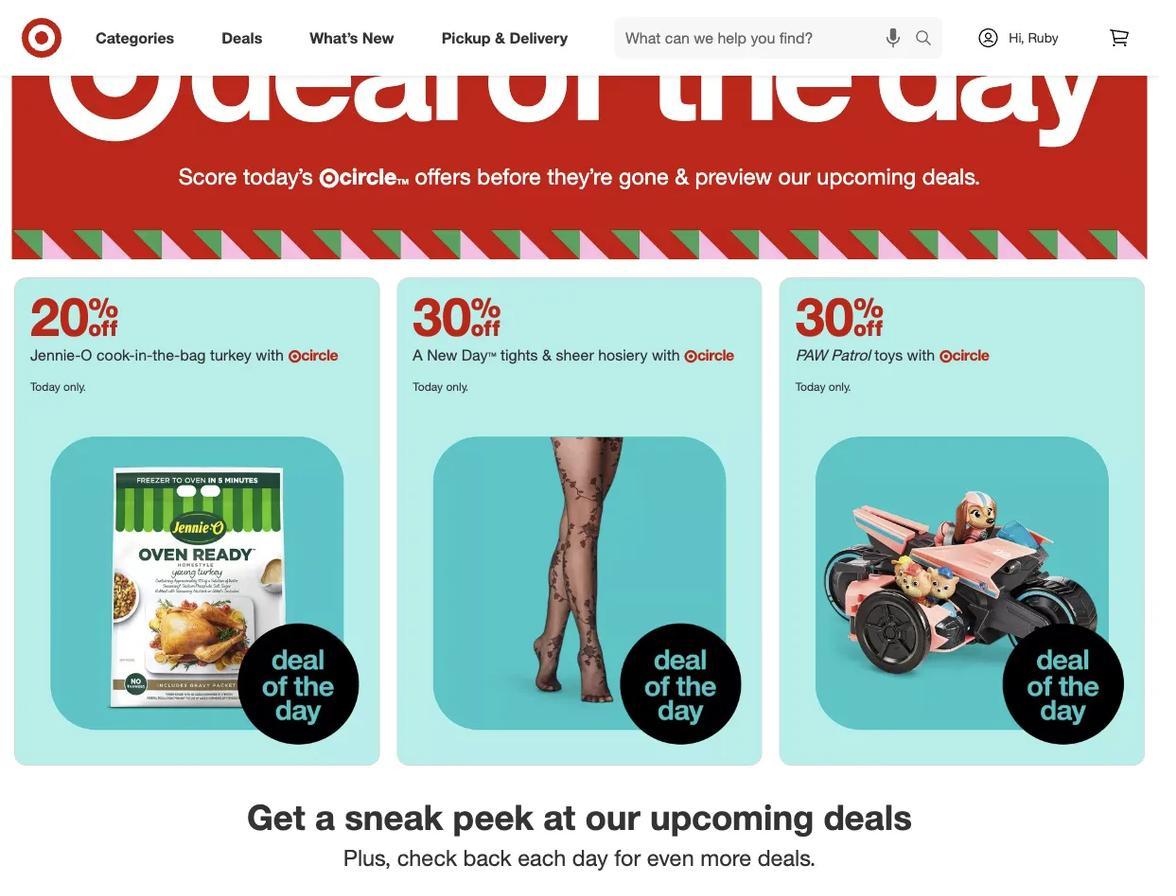 Task type: vqa. For each thing, say whether or not it's contained in the screenshot.
Only
no



Task type: locate. For each thing, give the bounding box(es) containing it.
2 horizontal spatial with
[[907, 345, 935, 364]]

upcoming
[[817, 162, 916, 189], [650, 796, 814, 838]]

circle left offers
[[339, 162, 397, 189]]

today
[[30, 379, 60, 394], [413, 379, 443, 394], [796, 379, 826, 394]]

offers
[[415, 162, 471, 189]]

today down 'paw'
[[796, 379, 826, 394]]

each
[[518, 844, 566, 871]]

what's new link
[[294, 17, 418, 59]]

our
[[779, 162, 811, 189], [585, 796, 641, 838]]

paw patrol toys with
[[796, 345, 940, 364]]

2 horizontal spatial today
[[796, 379, 826, 394]]

deals link
[[206, 17, 286, 59]]

today only. for jennie-o cook-in-the-bag turkey with
[[30, 379, 86, 394]]

20
[[30, 284, 119, 348]]

1 horizontal spatial only.
[[446, 379, 469, 394]]

1 horizontal spatial our
[[779, 162, 811, 189]]

&
[[495, 28, 505, 47], [675, 162, 689, 189], [542, 345, 552, 364]]

0 horizontal spatial today
[[30, 379, 60, 394]]

today down a
[[413, 379, 443, 394]]

our up for
[[585, 796, 641, 838]]

only. down day
[[446, 379, 469, 394]]

deals. inside get a sneak peek at our upcoming deals plus, check back each day for even more deals.
[[758, 844, 816, 871]]

1 vertical spatial new
[[427, 345, 458, 364]]

with right toys
[[907, 345, 935, 364]]

1 vertical spatial our
[[585, 796, 641, 838]]

patrol
[[831, 345, 871, 364]]

2 only. from the left
[[446, 379, 469, 394]]

1 horizontal spatial new
[[427, 345, 458, 364]]

a
[[315, 796, 335, 838]]

what's new
[[310, 28, 394, 47]]

0 horizontal spatial new
[[362, 28, 394, 47]]

0 horizontal spatial only.
[[64, 379, 86, 394]]

0 vertical spatial deals.
[[923, 162, 981, 189]]

◎
[[319, 167, 339, 188]]

preview
[[695, 162, 772, 189]]

today only. down jennie-
[[30, 379, 86, 394]]

target deal of the day image for a new day
[[398, 401, 762, 765]]

get a sneak peek at our upcoming deals plus, check back each day for even more deals.
[[247, 796, 912, 871]]

1 horizontal spatial with
[[652, 345, 680, 364]]

with
[[256, 345, 284, 364], [652, 345, 680, 364], [907, 345, 935, 364]]

turkey
[[210, 345, 252, 364]]

1 vertical spatial deals.
[[758, 844, 816, 871]]

peek
[[453, 796, 534, 838]]

only. down o
[[64, 379, 86, 394]]

today only.
[[30, 379, 86, 394], [413, 379, 469, 394], [796, 379, 851, 394]]

with right turkey
[[256, 345, 284, 364]]

the-
[[153, 345, 180, 364]]

3 only. from the left
[[829, 379, 851, 394]]

only.
[[64, 379, 86, 394], [446, 379, 469, 394], [829, 379, 851, 394]]

2 vertical spatial &
[[542, 345, 552, 364]]

& inside 'pickup & delivery' link
[[495, 28, 505, 47]]

30 for paw patrol
[[796, 284, 884, 348]]

day
[[462, 345, 488, 364]]

3 today only. from the left
[[796, 379, 851, 394]]

0 horizontal spatial upcoming
[[650, 796, 814, 838]]

get
[[247, 796, 305, 838]]

30 for a new day
[[413, 284, 501, 348]]

2 today from the left
[[413, 379, 443, 394]]

deals.
[[923, 162, 981, 189], [758, 844, 816, 871]]

0 horizontal spatial with
[[256, 345, 284, 364]]

0 horizontal spatial &
[[495, 28, 505, 47]]

deals
[[824, 796, 912, 838]]

plus,
[[343, 844, 391, 871]]

0 vertical spatial new
[[362, 28, 394, 47]]

sheer
[[556, 345, 594, 364]]

check
[[397, 844, 457, 871]]

target deal of the day image for paw patrol
[[781, 401, 1144, 765]]

1 today only. from the left
[[30, 379, 86, 394]]

& right the gone
[[675, 162, 689, 189]]

for
[[614, 844, 641, 871]]

0 horizontal spatial our
[[585, 796, 641, 838]]

new right a
[[427, 345, 458, 364]]

new right what's at the left top
[[362, 28, 394, 47]]

tights
[[501, 345, 538, 364]]

2 30 from the left
[[796, 284, 884, 348]]

pickup & delivery link
[[426, 17, 592, 59]]

before
[[477, 162, 541, 189]]

target deal of the day image
[[12, 0, 1148, 259], [398, 401, 762, 765], [781, 401, 1144, 765], [15, 401, 379, 765]]

hi,
[[1009, 29, 1025, 46]]

score
[[179, 162, 237, 189]]

1 horizontal spatial today only.
[[413, 379, 469, 394]]

only. for a new day
[[446, 379, 469, 394]]

a new day ™ tights & sheer hosiery with
[[413, 345, 684, 364]]

1 vertical spatial upcoming
[[650, 796, 814, 838]]

1 horizontal spatial 30
[[796, 284, 884, 348]]

our right "preview"
[[779, 162, 811, 189]]

1 horizontal spatial today
[[413, 379, 443, 394]]

they're
[[547, 162, 613, 189]]

ruby
[[1028, 29, 1059, 46]]

& right pickup
[[495, 28, 505, 47]]

2 today only. from the left
[[413, 379, 469, 394]]

new
[[362, 28, 394, 47], [427, 345, 458, 364]]

back
[[463, 844, 512, 871]]

bag
[[180, 345, 206, 364]]

0 vertical spatial &
[[495, 28, 505, 47]]

1 only. from the left
[[64, 379, 86, 394]]

1 today from the left
[[30, 379, 60, 394]]

0 horizontal spatial 30
[[413, 284, 501, 348]]

pickup & delivery
[[442, 28, 568, 47]]

0 vertical spatial our
[[779, 162, 811, 189]]

what's
[[310, 28, 358, 47]]

today down jennie-
[[30, 379, 60, 394]]

0 horizontal spatial today only.
[[30, 379, 86, 394]]

score today's ◎ circle tm offers before they're gone & preview our upcoming deals.
[[179, 162, 981, 189]]

30
[[413, 284, 501, 348], [796, 284, 884, 348]]

2 horizontal spatial today only.
[[796, 379, 851, 394]]

circle right toys
[[953, 345, 989, 364]]

& right tights
[[542, 345, 552, 364]]

1 horizontal spatial &
[[542, 345, 552, 364]]

tm
[[397, 177, 409, 186]]

today only. down 'paw'
[[796, 379, 851, 394]]

0 vertical spatial upcoming
[[817, 162, 916, 189]]

circle right turkey
[[301, 345, 338, 364]]

™
[[488, 345, 496, 364]]

search button
[[907, 17, 952, 62]]

circle
[[339, 162, 397, 189], [301, 345, 338, 364], [697, 345, 734, 364], [953, 345, 989, 364]]

0 horizontal spatial deals.
[[758, 844, 816, 871]]

with right hosiery
[[652, 345, 680, 364]]

2 horizontal spatial only.
[[829, 379, 851, 394]]

hi, ruby
[[1009, 29, 1059, 46]]

today for paw patrol
[[796, 379, 826, 394]]

today only. down a
[[413, 379, 469, 394]]

paw
[[796, 345, 827, 364]]

1 vertical spatial &
[[675, 162, 689, 189]]

3 today from the left
[[796, 379, 826, 394]]

2 horizontal spatial &
[[675, 162, 689, 189]]

only. down "patrol"
[[829, 379, 851, 394]]

1 30 from the left
[[413, 284, 501, 348]]



Task type: describe. For each thing, give the bounding box(es) containing it.
jennie-
[[30, 345, 81, 364]]

only. for jennie-o cook-in-the-bag turkey with
[[64, 379, 86, 394]]

pickup
[[442, 28, 491, 47]]

only. for paw patrol
[[829, 379, 851, 394]]

What can we help you find? suggestions appear below search field
[[614, 17, 920, 59]]

deals
[[222, 28, 262, 47]]

3 with from the left
[[907, 345, 935, 364]]

today only. for a new day
[[413, 379, 469, 394]]

in-
[[135, 345, 153, 364]]

even
[[647, 844, 694, 871]]

today for a new day
[[413, 379, 443, 394]]

search
[[907, 30, 952, 49]]

day
[[572, 844, 608, 871]]

upcoming inside get a sneak peek at our upcoming deals plus, check back each day for even more deals.
[[650, 796, 814, 838]]

hosiery
[[598, 345, 648, 364]]

categories link
[[80, 17, 198, 59]]

categories
[[96, 28, 174, 47]]

new for a
[[427, 345, 458, 364]]

target deal of the day image for jennie-o cook-in-the-bag turkey with
[[15, 401, 379, 765]]

1 with from the left
[[256, 345, 284, 364]]

new for what's
[[362, 28, 394, 47]]

gone
[[619, 162, 669, 189]]

delivery
[[510, 28, 568, 47]]

circle right hosiery
[[697, 345, 734, 364]]

jennie-o cook-in-the-bag turkey with
[[30, 345, 288, 364]]

1 horizontal spatial deals.
[[923, 162, 981, 189]]

cook-
[[97, 345, 135, 364]]

today's
[[243, 162, 313, 189]]

at
[[544, 796, 576, 838]]

toys
[[875, 345, 903, 364]]

more
[[701, 844, 752, 871]]

today for jennie-o cook-in-the-bag turkey with
[[30, 379, 60, 394]]

today only. for paw patrol
[[796, 379, 851, 394]]

2 with from the left
[[652, 345, 680, 364]]

o
[[81, 345, 92, 364]]

1 horizontal spatial upcoming
[[817, 162, 916, 189]]

our inside get a sneak peek at our upcoming deals plus, check back each day for even more deals.
[[585, 796, 641, 838]]

a
[[413, 345, 423, 364]]

sneak
[[345, 796, 443, 838]]



